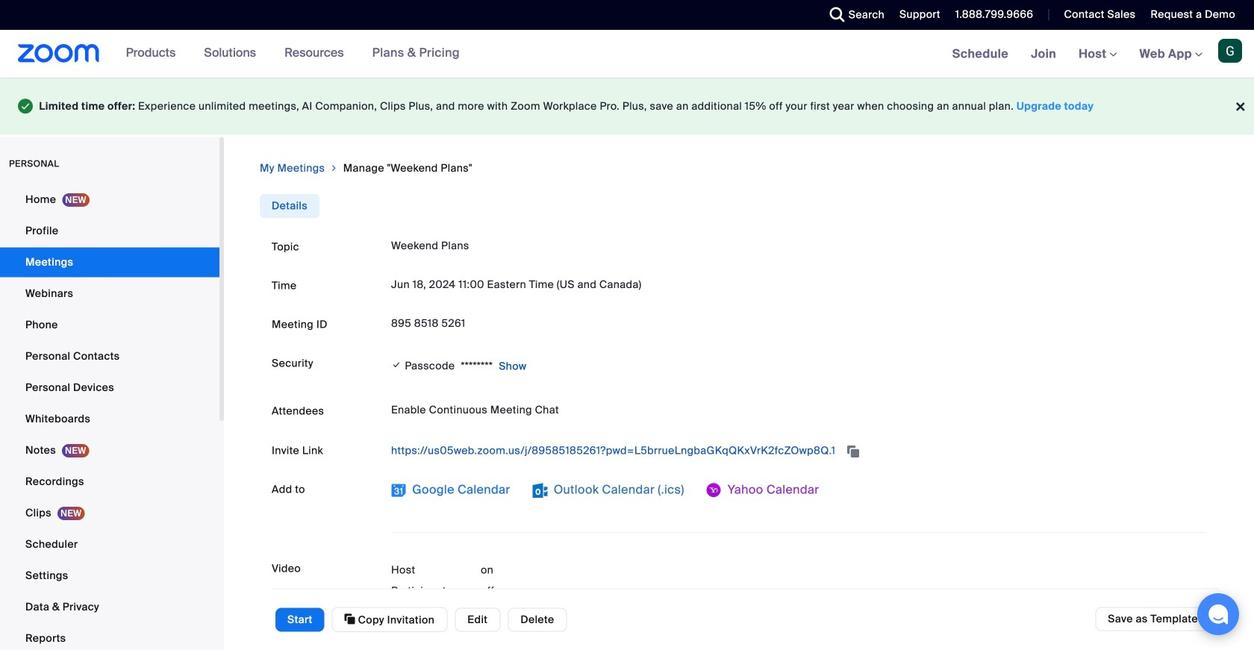 Task type: locate. For each thing, give the bounding box(es) containing it.
add to outlook calendar (.ics) image
[[533, 483, 548, 498]]

add to yahoo calendar image
[[707, 483, 722, 498]]

tab
[[260, 194, 320, 218]]

checked image
[[391, 357, 402, 372]]

manage my meeting tab control tab list
[[260, 194, 320, 218]]

footer
[[0, 78, 1254, 135]]

add to google calendar image
[[391, 483, 406, 498]]

manage weekend plans navigation
[[260, 161, 1218, 176]]

banner
[[0, 30, 1254, 79]]

open chat image
[[1208, 604, 1229, 625]]



Task type: describe. For each thing, give the bounding box(es) containing it.
type image
[[18, 96, 33, 117]]

copy url image
[[846, 446, 861, 457]]

meetings navigation
[[941, 30, 1254, 79]]

copy image
[[345, 613, 355, 626]]

zoom logo image
[[18, 44, 100, 63]]

personal menu menu
[[0, 185, 219, 650]]

product information navigation
[[100, 30, 471, 78]]

right image
[[329, 161, 339, 176]]

profile picture image
[[1218, 39, 1242, 63]]



Task type: vqa. For each thing, say whether or not it's contained in the screenshot.
second "as" from right
no



